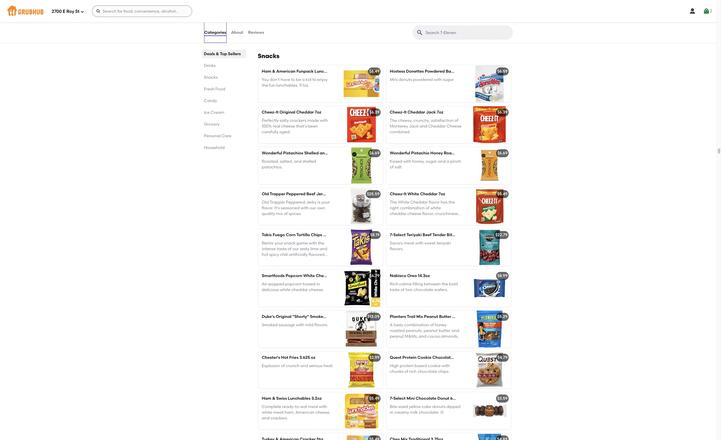 Task type: describe. For each thing, give the bounding box(es) containing it.
pinch
[[450, 159, 461, 164]]

in inside bite sized yellow cake donuts dipped in creamy milk chocolate. g
[[390, 410, 393, 415]]

ice cream tab
[[204, 110, 244, 116]]

100%
[[262, 124, 272, 129]]

with inside the high protein based cookie with chunks of rich chocolate chips.
[[442, 363, 450, 368]]

0 horizontal spatial 10oz
[[328, 192, 337, 197]]

complete
[[262, 404, 281, 409]]

real
[[273, 124, 280, 129]]

it inside turbo energy drink comes with a strong 300mg of caffeine for increased energy alongside the three bcaas leucine, isoleucine, and valine, and it has zero sugar.
[[284, 39, 287, 44]]

the inside turbo energy drink comes with a strong 300mg of caffeine for increased energy alongside the three bcaas leucine, isoleucine, and valine, and it has zero sugar.
[[316, 27, 323, 32]]

meat inside savory meat with sweet teriyaki flavors.
[[404, 241, 415, 246]]

salt inside kissed with honey, sugar and a pinch of salt
[[395, 165, 402, 170]]

old trapper peppered beef jerky 10oz
[[262, 192, 337, 197]]

chocolate for chip
[[433, 355, 453, 360]]

mild
[[305, 322, 314, 327]]

trapper for old trapper peppered jerky is your flavor. it's seasoned with our own quality mix of spices
[[270, 200, 285, 205]]

1 vertical spatial peanut
[[390, 334, 404, 339]]

0 vertical spatial peanut
[[424, 328, 438, 333]]

electrolit zero blue raspberry 21oz image
[[468, 4, 511, 41]]

with inside complete ready-to-eat meal with white meat ham, american cheese, and crackers.
[[319, 404, 327, 409]]

cheddar for cheez-it white cheddar 7oz
[[420, 192, 438, 197]]

planters trail mix peanut butter chocolate 6oz
[[390, 314, 481, 319]]

cake
[[422, 404, 432, 409]]

old trapper peppered beef jerky 10oz image
[[340, 188, 383, 225]]

popcorn
[[286, 273, 302, 278]]

2700 e roy st
[[52, 9, 80, 14]]

1 horizontal spatial mini
[[407, 396, 415, 401]]

the cheesy, crunchy, satisfaction of monterey jack and cheddar cheese combined
[[390, 118, 462, 134]]

with inside kissed with honey, sugar and a pinch of salt
[[403, 159, 412, 164]]

deals & top sellers
[[204, 51, 241, 56]]

the
[[390, 118, 397, 123]]

it for white
[[404, 192, 407, 197]]

complete ready-to-eat meal with white meat ham, american cheese, and crackers.
[[262, 404, 331, 421]]

7-select teriyaki beef tender bites 10oz image
[[468, 229, 511, 266]]

cookie
[[428, 363, 441, 368]]

tossed
[[303, 282, 316, 286]]

chocolate.
[[419, 410, 440, 415]]

white for meat
[[262, 410, 272, 415]]

pharmaceutical
[[390, 21, 421, 26]]

sellers
[[228, 51, 241, 56]]

and down leucine,
[[275, 39, 283, 44]]

and inside complete ready-to-eat meal with white meat ham, american cheese, and crackers.
[[262, 416, 270, 421]]

meat inside complete ready-to-eat meal with white meat ham, american cheese, and crackers.
[[273, 410, 284, 415]]

protein
[[400, 363, 414, 368]]

chips
[[311, 233, 322, 237]]

the inside scientifically designed with pharmaceutical grade ingredients to provide optimal hydration when you need it the most.
[[404, 33, 411, 38]]

2.5oz
[[346, 151, 356, 156]]

donuts inside bite sized yellow cake donuts dipped in creamy milk chocolate. g
[[432, 404, 446, 409]]

a inside kissed with honey, sugar and a pinch of salt
[[447, 159, 449, 164]]

household tab
[[204, 145, 244, 151]]

donettes
[[406, 69, 424, 74]]

g
[[441, 410, 444, 415]]

personal
[[204, 134, 221, 138]]

svg image inside 2 button
[[704, 8, 710, 15]]

corn
[[286, 233, 296, 237]]

7-select teriyaki beef tender bites 10oz
[[390, 233, 466, 237]]

cheez- for cheez-it white cheddar 7oz
[[390, 192, 404, 197]]

flavor.
[[262, 206, 274, 210]]

scientifically designed with pharmaceutical grade ingredients to provide optimal hydration when you need it the most. button
[[387, 4, 511, 41]]

main navigation navigation
[[0, 0, 717, 22]]

chips.
[[438, 369, 450, 374]]

delicious
[[262, 287, 279, 292]]

0 vertical spatial chocolate
[[452, 314, 473, 319]]

chester's hot fries 3.625 oz image
[[340, 352, 383, 389]]

with inside turbo energy drink comes with a strong 300mg of caffeine for increased energy alongside the three bcaas leucine, isoleucine, and valine, and it has zero sugar.
[[313, 16, 321, 20]]

of inside the high protein based cookie with chunks of rich chocolate chips.
[[405, 369, 409, 374]]

categories
[[204, 30, 226, 35]]

leucine,
[[276, 33, 291, 38]]

6
[[451, 396, 453, 401]]

has inside the white cheddar flavor has the right combination of white cheddar cheese flavor, crunchiness and salt
[[441, 200, 448, 205]]

0 horizontal spatial svg image
[[96, 9, 101, 13]]

to inside scientifically designed with pharmaceutical grade ingredients to provide optimal hydration when you need it the most.
[[458, 21, 462, 26]]

0 vertical spatial american
[[276, 69, 296, 74]]

white for cheddar
[[280, 287, 291, 292]]

the inside rich crème filling between the bold taste of two chocolate wafers.
[[442, 282, 448, 286]]

sausages
[[327, 314, 346, 319]]

cheesy,
[[398, 118, 413, 123]]

hydration
[[422, 27, 440, 32]]

crunchy,
[[414, 118, 430, 123]]

wonderful pistachio honey roasted 2.25oz image
[[468, 147, 511, 184]]

turbo energy drink comes with a strong 300mg of caffeine for increased energy alongside the three bcaas leucine, isoleucine, and valine, and it has zero sugar.
[[262, 16, 334, 44]]

jerky
[[316, 192, 327, 197]]

eat
[[301, 404, 307, 409]]

e
[[63, 9, 65, 14]]

planters
[[390, 314, 406, 319]]

nabisco oreo 14.3oz image
[[468, 270, 511, 307]]

candy
[[204, 98, 217, 103]]

ham & swiss lunchables 3.2oz
[[262, 396, 322, 401]]

creamy
[[394, 410, 409, 415]]

bite sized yellow cake donuts dipped in creamy milk chocolate. g
[[390, 404, 461, 415]]

3.2oz
[[312, 396, 322, 401]]

rich crème filling between the bold taste of two chocolate wafers.
[[390, 282, 458, 292]]

shelled
[[304, 151, 319, 156]]

cheez- for cheez-it original cheddar 7oz
[[262, 110, 276, 115]]

ham & american funpack lunchables 9.1oz
[[262, 69, 347, 74]]

crunch
[[286, 363, 300, 368]]

0 vertical spatial smoked
[[310, 314, 326, 319]]

and inside kissed with honey, sugar and a pinch of salt
[[438, 159, 446, 164]]

drinks
[[204, 63, 216, 68]]

snacks tab
[[204, 74, 244, 80]]

comes
[[299, 16, 312, 20]]

bcaas
[[262, 33, 275, 38]]

protein
[[403, 355, 417, 360]]

it inside scientifically designed with pharmaceutical grade ingredients to provide optimal hydration when you need it the most.
[[401, 33, 403, 38]]

ham & american funpack lunchables 9.1oz image
[[340, 65, 383, 102]]

$8.19
[[370, 233, 380, 237]]

roasted,
[[262, 159, 279, 164]]

our
[[310, 206, 316, 210]]

flavors. inside savory meat with sweet teriyaki flavors.
[[390, 246, 404, 251]]

made
[[308, 118, 319, 123]]

you
[[262, 77, 269, 82]]

$6.69 for wonderful pistachio honey roasted 2.25oz
[[498, 151, 508, 156]]

2.25oz
[[461, 151, 474, 156]]

peppered for beef
[[286, 192, 306, 197]]

quest
[[390, 355, 402, 360]]

salt inside the white cheddar flavor has the right combination of white cheddar cheese flavor, crunchiness and salt
[[399, 217, 406, 222]]

turbo energy drink comes with a strong 300mg of caffeine for increased energy alongside the three bcaas leucine, isoleucine, and valine, and it has zero sugar. button
[[259, 4, 383, 44]]

turkey & american cracker stackers lunchables 3.4oz image
[[340, 433, 383, 440]]

the inside the white cheddar flavor has the right combination of white cheddar cheese flavor, crunchiness and salt
[[449, 200, 455, 205]]

$6.39 for perfectly salty crackers made with 100% real cheese that's been carefully aged.
[[370, 110, 380, 115]]

nos zero sugar 16oz image
[[340, 4, 383, 41]]

white for popcorn
[[303, 273, 315, 278]]

planters trail mix peanut butter chocolate 6oz image
[[468, 311, 511, 348]]

with down powdered
[[434, 77, 442, 82]]

powdered
[[425, 69, 445, 74]]

of down hot
[[281, 363, 285, 368]]

quest protein cookie chocolate chip 2.08oz image
[[468, 352, 511, 389]]

with inside scientifically designed with pharmaceutical grade ingredients to provide optimal hydration when you need it the most.
[[434, 16, 443, 20]]

$3.59
[[498, 396, 508, 401]]

cheez-it original cheddar 7oz image
[[340, 106, 383, 143]]

smartfoods popcorn white cheddar 6.8oz
[[262, 273, 345, 278]]

of inside a tasty combination of honey roasted peanuts, peanut butter and peanut m&ms, and cocoa almonds.
[[430, 322, 434, 327]]

and right the shelled
[[320, 151, 328, 156]]

0 horizontal spatial lunchables
[[288, 396, 311, 401]]

cheddar cheese
[[390, 211, 422, 216]]

ham for ham & american funpack lunchables 9.1oz
[[262, 69, 271, 74]]

three
[[324, 27, 334, 32]]

1 horizontal spatial svg image
[[690, 8, 696, 15]]

white for it
[[408, 192, 419, 197]]

combined
[[390, 130, 410, 134]]

$5.49 for complete ready-to-eat meal with white meat ham, american cheese, and crackers.
[[369, 396, 380, 401]]

peanut
[[424, 314, 438, 319]]

crème
[[399, 282, 412, 286]]

& for ham & swiss lunchables 3.2oz
[[272, 396, 275, 401]]

0 horizontal spatial mini
[[390, 77, 398, 82]]

flavor,
[[423, 211, 434, 216]]

strong
[[262, 21, 274, 26]]

of white
[[426, 206, 441, 210]]

hot
[[281, 355, 288, 360]]

perfectly salty crackers made with 100% real cheese that's been carefully aged.
[[262, 118, 328, 134]]

increased
[[262, 27, 281, 32]]

7oz for cheez-it cheddar jack 7oz
[[437, 110, 444, 115]]



Task type: locate. For each thing, give the bounding box(es) containing it.
0 horizontal spatial smoked
[[262, 322, 278, 327]]

white down complete
[[262, 410, 272, 415]]

and down complete
[[262, 416, 270, 421]]

1 vertical spatial meat
[[273, 410, 284, 415]]

0 vertical spatial original
[[280, 110, 296, 115]]

beef for tender
[[423, 233, 432, 237]]

$6.59
[[498, 69, 508, 74]]

energy up 300mg
[[274, 16, 287, 20]]

of inside the cheesy, crunchy, satisfaction of monterey jack and cheddar cheese combined
[[455, 118, 459, 123]]

a up three
[[322, 16, 325, 20]]

0 vertical spatial energy
[[274, 16, 287, 20]]

the up wafers.
[[442, 282, 448, 286]]

original up salty
[[280, 110, 296, 115]]

1 horizontal spatial snacks
[[258, 52, 280, 60]]

about
[[231, 30, 243, 35]]

peanut
[[424, 328, 438, 333], [390, 334, 404, 339]]

14.3oz
[[418, 273, 430, 278]]

duke's
[[262, 314, 275, 319]]

optimal
[[406, 27, 421, 32]]

peppered up old trapper peppered jerky is your flavor. it's seasoned with our own quality mix of spices
[[286, 192, 306, 197]]

smoked down 'duke's'
[[262, 322, 278, 327]]

a inside you don't have to be a kid to enjoy the fun lunchables.  9.1oz.
[[302, 77, 305, 82]]

original up sausage
[[276, 314, 292, 319]]

with up the cheese, at left bottom
[[319, 404, 327, 409]]

magnifying glass icon image
[[417, 29, 424, 36]]

personal care tab
[[204, 133, 244, 139]]

2 wonderful from the left
[[390, 151, 410, 156]]

0 vertical spatial donuts
[[399, 77, 412, 82]]

high
[[390, 363, 399, 368]]

1 vertical spatial mini
[[407, 396, 415, 401]]

10oz
[[328, 192, 337, 197], [458, 233, 466, 237]]

pistachios.
[[262, 165, 283, 170]]

old for old trapper peppered jerky is your flavor. it's seasoned with our own quality mix of spices
[[262, 200, 269, 205]]

1 horizontal spatial beef
[[423, 233, 432, 237]]

old trapper peppered jerky is your flavor. it's seasoned with our own quality mix of spices
[[262, 200, 330, 216]]

2 trapper from the top
[[270, 200, 285, 205]]

and down pistachios
[[294, 159, 302, 164]]

2 button
[[704, 6, 713, 16]]

roasted left 2.5oz
[[329, 151, 345, 156]]

7- up savory
[[390, 233, 394, 237]]

1 horizontal spatial it
[[401, 33, 403, 38]]

9.1oz.
[[300, 83, 309, 88]]

0 vertical spatial snacks
[[258, 52, 280, 60]]

1 vertical spatial energy
[[282, 27, 296, 32]]

taste
[[390, 287, 400, 292]]

turbo
[[262, 16, 273, 20]]

it's
[[275, 206, 280, 210]]

salt down cheddar cheese
[[399, 217, 406, 222]]

cheez-it white cheddar 7oz image
[[468, 188, 511, 225]]

between
[[424, 282, 441, 286]]

svg image
[[81, 10, 84, 13]]

0 vertical spatial salt
[[395, 165, 402, 170]]

2700
[[52, 9, 62, 14]]

with inside old trapper peppered jerky is your flavor. it's seasoned with our own quality mix of spices
[[301, 206, 309, 210]]

roasted up pinch
[[444, 151, 460, 156]]

1 horizontal spatial peanut
[[424, 328, 438, 333]]

1 vertical spatial white
[[303, 273, 315, 278]]

of inside old trapper peppered jerky is your flavor. it's seasoned with our own quality mix of spices
[[284, 211, 288, 216]]

hostess donettes powdered bag 10.5oz image
[[468, 65, 511, 102]]

old inside old trapper peppered jerky is your flavor. it's seasoned with our own quality mix of spices
[[262, 200, 269, 205]]

1 vertical spatial original
[[276, 314, 292, 319]]

a for be
[[302, 77, 305, 82]]

jack
[[426, 110, 436, 115]]

"shorty"
[[293, 314, 309, 319]]

1 horizontal spatial $5.49
[[498, 192, 508, 197]]

7- for 7-select mini chocolate donut 6 count
[[390, 396, 394, 401]]

hostess donettes powdered bag 10.5oz
[[390, 69, 467, 74]]

chocolate up "cake"
[[416, 396, 437, 401]]

it up the white
[[404, 192, 407, 197]]

2
[[710, 9, 713, 13]]

select up sized
[[394, 396, 406, 401]]

cream
[[211, 110, 225, 115]]

$5.49 for the white cheddar flavor has the right combination of white cheddar cheese flavor, crunchiness and salt
[[498, 192, 508, 197]]

with right kissed
[[403, 159, 412, 164]]

be
[[296, 77, 301, 82]]

0 vertical spatial it
[[401, 33, 403, 38]]

beef
[[307, 192, 316, 197], [423, 233, 432, 237]]

zero
[[295, 39, 304, 44]]

when
[[441, 27, 452, 32]]

donuts up g
[[432, 404, 446, 409]]

cheez- up the
[[390, 110, 404, 115]]

1 vertical spatial american
[[296, 410, 315, 415]]

0 vertical spatial peppered
[[286, 192, 306, 197]]

& inside tab
[[216, 51, 219, 56]]

$6.39 for the cheesy, crunchy, satisfaction of monterey jack and cheddar cheese combined
[[498, 110, 508, 115]]

flavors. down savory
[[390, 246, 404, 251]]

wonderful pistachio honey roasted 2.25oz
[[390, 151, 474, 156]]

chip
[[454, 355, 464, 360]]

and inside roasted, salted, and shelled pistachios.
[[294, 159, 302, 164]]

old for old trapper peppered beef jerky 10oz
[[262, 192, 269, 197]]

cheez- for cheez-it cheddar jack 7oz
[[390, 110, 404, 115]]

1 horizontal spatial a
[[322, 16, 325, 20]]

0 vertical spatial chocolate
[[414, 287, 434, 292]]

fun
[[269, 83, 275, 88]]

of down kissed
[[390, 165, 394, 170]]

it for cheddar
[[404, 110, 407, 115]]

2 vertical spatial chocolate
[[416, 396, 437, 401]]

wonderful for kissed
[[390, 151, 410, 156]]

it up perfectly at the top
[[276, 110, 279, 115]]

0 horizontal spatial beef
[[307, 192, 316, 197]]

0 horizontal spatial donuts
[[399, 77, 412, 82]]

it for original
[[276, 110, 279, 115]]

0 horizontal spatial white
[[262, 410, 272, 415]]

white inside the air-popped popcorn tossed in delicious white cheddar cheese.
[[280, 287, 291, 292]]

cheddar left 6.8oz
[[316, 273, 334, 278]]

1 horizontal spatial $6.39
[[498, 110, 508, 115]]

1 horizontal spatial $6.69
[[498, 151, 508, 156]]

1 vertical spatial flavors.
[[315, 322, 328, 327]]

0 horizontal spatial $5.49
[[369, 396, 380, 401]]

3.625
[[300, 355, 310, 360]]

smoked up mild
[[310, 314, 326, 319]]

enjoy
[[317, 77, 328, 82]]

food
[[216, 87, 225, 92]]

1 horizontal spatial roasted
[[444, 151, 460, 156]]

deals & top sellers tab
[[204, 51, 244, 57]]

1 vertical spatial lunchables
[[288, 396, 311, 401]]

2 select from the top
[[394, 396, 406, 401]]

of inside kissed with honey, sugar and a pinch of salt
[[390, 165, 394, 170]]

7-select mini chocolate donut 6 count image
[[468, 392, 511, 430]]

0 vertical spatial 10oz
[[328, 192, 337, 197]]

powdered
[[413, 77, 433, 82]]

0 vertical spatial has
[[288, 39, 294, 44]]

takis
[[262, 233, 272, 237]]

cocoa
[[428, 334, 440, 339]]

has inside turbo energy drink comes with a strong 300mg of caffeine for increased energy alongside the three bcaas leucine, isoleucine, and valine, and it has zero sugar.
[[288, 39, 294, 44]]

7oz for cheez-it white cheddar 7oz
[[439, 192, 445, 197]]

of left the two
[[401, 287, 405, 292]]

a right "be"
[[302, 77, 305, 82]]

0 vertical spatial beef
[[307, 192, 316, 197]]

1 vertical spatial trapper
[[270, 200, 285, 205]]

0 horizontal spatial it
[[284, 39, 287, 44]]

0 horizontal spatial peanut
[[390, 334, 404, 339]]

the down the for
[[316, 27, 323, 32]]

&
[[216, 51, 219, 56], [272, 69, 275, 74], [272, 396, 275, 401]]

wonderful up roasted,
[[262, 151, 282, 156]]

0 horizontal spatial to
[[291, 77, 295, 82]]

chocolate inside the high protein based cookie with chunks of rich chocolate chips.
[[418, 369, 437, 374]]

1 vertical spatial $5.49
[[369, 396, 380, 401]]

to-
[[295, 404, 301, 409]]

cheddar up cheddar flavor
[[420, 192, 438, 197]]

a inside turbo energy drink comes with a strong 300mg of caffeine for increased energy alongside the three bcaas leucine, isoleucine, and valine, and it has zero sugar.
[[322, 16, 325, 20]]

quest protein cookie chocolate chip 2.08oz
[[390, 355, 477, 360]]

1 trapper from the top
[[270, 192, 285, 197]]

combination
[[400, 206, 425, 210], [404, 322, 429, 327]]

peppered for jerky is
[[286, 200, 305, 205]]

white up tossed
[[303, 273, 315, 278]]

1 horizontal spatial white
[[408, 192, 419, 197]]

ham
[[262, 69, 271, 74], [262, 396, 271, 401]]

0 vertical spatial select
[[394, 233, 406, 237]]

cheddar for smartfoods popcorn white cheddar 6.8oz
[[316, 273, 334, 278]]

salt
[[395, 165, 402, 170], [399, 217, 406, 222]]

1 horizontal spatial flavors.
[[390, 246, 404, 251]]

0 horizontal spatial a
[[302, 77, 305, 82]]

svg image
[[690, 8, 696, 15], [704, 8, 710, 15], [96, 9, 101, 13]]

the down optimal
[[404, 33, 411, 38]]

0 vertical spatial ham
[[262, 69, 271, 74]]

donuts
[[399, 77, 412, 82], [432, 404, 446, 409]]

0 horizontal spatial roasted
[[329, 151, 345, 156]]

1 horizontal spatial meat
[[404, 241, 415, 246]]

0 horizontal spatial snacks
[[204, 75, 218, 80]]

select for savory
[[394, 233, 406, 237]]

2 horizontal spatial svg image
[[704, 8, 710, 15]]

Search 7-Eleven search field
[[425, 30, 511, 35]]

white up cheddar flavor
[[408, 192, 419, 197]]

of right mix
[[284, 211, 288, 216]]

1 vertical spatial 7-
[[390, 396, 394, 401]]

smartfoods
[[262, 273, 285, 278]]

wonderful for roasted,
[[262, 151, 282, 156]]

1 vertical spatial old
[[262, 200, 269, 205]]

and inside the white cheddar flavor has the right combination of white cheddar cheese flavor, crunchiness and salt
[[390, 217, 398, 222]]

1 vertical spatial has
[[441, 200, 448, 205]]

it right "need"
[[401, 33, 403, 38]]

butter
[[439, 314, 452, 319]]

2 $6.69 from the left
[[498, 151, 508, 156]]

white inside complete ready-to-eat meal with white meat ham, american cheese, and crackers.
[[262, 410, 272, 415]]

a for with
[[322, 16, 325, 20]]

teriyaki
[[437, 241, 451, 246]]

& for ham & american funpack lunchables 9.1oz
[[272, 69, 275, 74]]

& left swiss
[[272, 396, 275, 401]]

1 vertical spatial in
[[390, 410, 393, 415]]

1 ham from the top
[[262, 69, 271, 74]]

tasty
[[394, 322, 404, 327]]

of inside rich crème filling between the bold taste of two chocolate wafers.
[[401, 287, 405, 292]]

cheese
[[281, 124, 295, 129]]

1 vertical spatial smoked
[[262, 322, 278, 327]]

0 horizontal spatial wonderful
[[262, 151, 282, 156]]

1 wonderful from the left
[[262, 151, 282, 156]]

with up the for
[[313, 16, 321, 20]]

0 vertical spatial a
[[322, 16, 325, 20]]

0 horizontal spatial $6.39
[[370, 110, 380, 115]]

1 $6.39 from the left
[[370, 110, 380, 115]]

& left top
[[216, 51, 219, 56]]

7oz up satisfaction
[[437, 110, 444, 115]]

combination inside the white cheddar flavor has the right combination of white cheddar cheese flavor, crunchiness and salt
[[400, 206, 425, 210]]

reviews button
[[248, 22, 264, 43]]

fresh
[[204, 87, 215, 92]]

peanut up cocoa
[[424, 328, 438, 333]]

1 vertical spatial 10oz
[[458, 233, 466, 237]]

with inside the perfectly salty crackers made with 100% real cheese that's been carefully aged.
[[320, 118, 328, 123]]

1 horizontal spatial 10oz
[[458, 233, 466, 237]]

0 horizontal spatial $6.69
[[370, 151, 380, 156]]

that's
[[296, 124, 307, 129]]

fresh food tab
[[204, 86, 244, 92]]

cheez-it cheddar jack 7oz image
[[468, 106, 511, 143]]

a left pinch
[[447, 159, 449, 164]]

with up chips.
[[442, 363, 450, 368]]

care
[[222, 134, 232, 138]]

1 horizontal spatial to
[[313, 77, 317, 82]]

it down leucine,
[[284, 39, 287, 44]]

1 vertical spatial &
[[272, 69, 275, 74]]

roasted
[[390, 328, 405, 333]]

the down you
[[262, 83, 268, 88]]

with down "shorty" on the left
[[296, 322, 304, 327]]

rich
[[390, 282, 398, 286]]

ham up you
[[262, 69, 271, 74]]

chocolate left 6oz
[[452, 314, 473, 319]]

7- for 7-select teriyaki beef tender bites 10oz
[[390, 233, 394, 237]]

grade
[[422, 21, 434, 26]]

smoked sausage with mild flavors.
[[262, 322, 328, 327]]

cheddar up crackers
[[296, 110, 314, 115]]

chocolate
[[414, 287, 434, 292], [418, 369, 437, 374]]

cheez- up perfectly at the top
[[262, 110, 276, 115]]

chex mix traditional 3.75oz image
[[468, 433, 511, 440]]

1 horizontal spatial lunchables
[[315, 69, 337, 74]]

snacks inside tab
[[204, 75, 218, 80]]

7oz up of white
[[439, 192, 445, 197]]

snacks down drinks
[[204, 75, 218, 80]]

and down "right"
[[390, 217, 398, 222]]

2 horizontal spatial a
[[447, 159, 449, 164]]

trapper for old trapper peppered beef jerky 10oz
[[270, 192, 285, 197]]

$22.79
[[496, 233, 508, 237]]

and down 3.625
[[301, 363, 308, 368]]

0 vertical spatial white
[[280, 287, 291, 292]]

2 ham from the top
[[262, 396, 271, 401]]

american inside complete ready-to-eat meal with white meat ham, american cheese, and crackers.
[[296, 410, 315, 415]]

peppered up seasoned
[[286, 200, 305, 205]]

and down honey
[[438, 159, 446, 164]]

select for bite
[[394, 396, 406, 401]]

0 vertical spatial $5.49
[[498, 192, 508, 197]]

& up don't
[[272, 69, 275, 74]]

2 $6.39 from the left
[[498, 110, 508, 115]]

1 vertical spatial chocolate
[[418, 369, 437, 374]]

bag
[[446, 69, 454, 74]]

meat down teriyaki
[[404, 241, 415, 246]]

reviews
[[248, 30, 264, 35]]

1 horizontal spatial in
[[390, 410, 393, 415]]

1 vertical spatial peppered
[[286, 200, 305, 205]]

1 vertical spatial combination
[[404, 322, 429, 327]]

1 vertical spatial white
[[262, 410, 272, 415]]

personal care
[[204, 134, 232, 138]]

and
[[314, 33, 321, 38], [275, 39, 283, 44], [320, 151, 328, 156], [294, 159, 302, 164], [438, 159, 446, 164], [390, 217, 398, 222], [452, 328, 460, 333], [419, 334, 427, 339], [301, 363, 308, 368], [262, 416, 270, 421]]

cheez-it white cheddar 7oz
[[390, 192, 445, 197]]

funpack
[[297, 69, 314, 74]]

1 7- from the top
[[390, 233, 394, 237]]

takis fuego corn tortilla chips 9.9oz image
[[340, 229, 383, 266]]

white down popcorn
[[280, 287, 291, 292]]

7oz for cheez-it original cheddar 7oz
[[315, 110, 321, 115]]

1 vertical spatial it
[[284, 39, 287, 44]]

7oz up 'made'
[[315, 110, 321, 115]]

has up crunchiness
[[441, 200, 448, 205]]

0 vertical spatial in
[[317, 282, 320, 286]]

with left our
[[301, 206, 309, 210]]

1 vertical spatial beef
[[423, 233, 432, 237]]

1 vertical spatial chocolate
[[433, 355, 453, 360]]

chocolate up cookie
[[433, 355, 453, 360]]

0 vertical spatial mini
[[390, 77, 398, 82]]

wafers.
[[434, 287, 448, 292]]

1 horizontal spatial white
[[280, 287, 291, 292]]

1 select from the top
[[394, 233, 406, 237]]

with inside savory meat with sweet teriyaki flavors.
[[416, 241, 424, 246]]

teriyaki
[[407, 233, 422, 237]]

5oz
[[347, 314, 354, 319]]

have
[[281, 77, 290, 82]]

flavors. right mild
[[315, 322, 328, 327]]

nabisco oreo 14.3oz
[[390, 273, 430, 278]]

of down the drink in the left top of the page
[[290, 21, 294, 26]]

ham for ham & swiss lunchables 3.2oz
[[262, 396, 271, 401]]

1 horizontal spatial has
[[441, 200, 448, 205]]

1 vertical spatial donuts
[[432, 404, 446, 409]]

and up sugar.
[[314, 33, 321, 38]]

2 old from the top
[[262, 200, 269, 205]]

with up ingredients
[[434, 16, 443, 20]]

1 horizontal spatial smoked
[[310, 314, 326, 319]]

1 old from the top
[[262, 192, 269, 197]]

with right 'made'
[[320, 118, 328, 123]]

donuts down the hostess
[[399, 77, 412, 82]]

duke's original "shorty" smoked sausages 5oz image
[[340, 311, 383, 348]]

2 roasted from the left
[[444, 151, 460, 156]]

combination inside a tasty combination of honey roasted peanuts, peanut butter and peanut m&ms, and cocoa almonds.
[[404, 322, 429, 327]]

cheese,
[[316, 410, 331, 415]]

0 vertical spatial old
[[262, 192, 269, 197]]

m&ms,
[[405, 334, 418, 339]]

monterey jack and cheddar cheese
[[390, 124, 462, 129]]

lunchables up 'enjoy'
[[315, 69, 337, 74]]

1 $6.69 from the left
[[370, 151, 380, 156]]

2 vertical spatial a
[[447, 159, 449, 164]]

chocolate down filling
[[414, 287, 434, 292]]

swiss
[[276, 396, 287, 401]]

Search for food, convenience, alcohol... search field
[[92, 5, 192, 17]]

to left "be"
[[291, 77, 295, 82]]

perfectly
[[262, 118, 279, 123]]

snacks down valine,
[[258, 52, 280, 60]]

air-popped popcorn tossed in delicious white cheddar cheese.
[[262, 282, 324, 292]]

cheddar flavor
[[411, 200, 440, 205]]

drinks tab
[[204, 63, 244, 69]]

and down 'peanuts,'
[[419, 334, 427, 339]]

1 vertical spatial snacks
[[204, 75, 218, 80]]

1 horizontal spatial donuts
[[432, 404, 446, 409]]

candy tab
[[204, 98, 244, 104]]

beef up jerky is
[[307, 192, 316, 197]]

chocolate inside rich crème filling between the bold taste of two chocolate wafers.
[[414, 287, 434, 292]]

0 horizontal spatial in
[[317, 282, 320, 286]]

and up almonds. at the bottom right of page
[[452, 328, 460, 333]]

in inside the air-popped popcorn tossed in delicious white cheddar cheese.
[[317, 282, 320, 286]]

ham up complete
[[262, 396, 271, 401]]

quality
[[262, 211, 275, 216]]

chocolate down based at right bottom
[[418, 369, 437, 374]]

smartfoods popcorn white cheddar 6.8oz image
[[340, 270, 383, 307]]

0 vertical spatial lunchables
[[315, 69, 337, 74]]

1 vertical spatial a
[[302, 77, 305, 82]]

has left zero
[[288, 39, 294, 44]]

the up crunchiness
[[449, 200, 455, 205]]

trapper inside old trapper peppered jerky is your flavor. it's seasoned with our own quality mix of spices
[[270, 200, 285, 205]]

1 roasted from the left
[[329, 151, 345, 156]]

0 vertical spatial meat
[[404, 241, 415, 246]]

in up cheese.
[[317, 282, 320, 286]]

mini up yellow
[[407, 396, 415, 401]]

1 horizontal spatial wonderful
[[390, 151, 410, 156]]

cheddar for cheez-it original cheddar 7oz
[[296, 110, 314, 115]]

salty
[[280, 118, 289, 123]]

hostess
[[390, 69, 405, 74]]

beef for jerky
[[307, 192, 316, 197]]

0 horizontal spatial meat
[[273, 410, 284, 415]]

2 7- from the top
[[390, 396, 394, 401]]

the white cheddar flavor has the right combination of white cheddar cheese flavor, crunchiness and salt
[[390, 200, 458, 222]]

combination up 'peanuts,'
[[404, 322, 429, 327]]

lunchables up to-
[[288, 396, 311, 401]]

filling
[[413, 282, 423, 286]]

7- up bite
[[390, 396, 394, 401]]

grocery tab
[[204, 121, 244, 127]]

0 vertical spatial flavors.
[[390, 246, 404, 251]]

2 horizontal spatial to
[[458, 21, 462, 26]]

of down 'protein'
[[405, 369, 409, 374]]

$6.69 for wonderful pistachios shelled and roasted 2.5oz
[[370, 151, 380, 156]]

wonderful pistachios shelled and roasted 2.5oz image
[[340, 147, 383, 184]]

10oz right "bites"
[[458, 233, 466, 237]]

meat up crackers.
[[273, 410, 284, 415]]

of inside turbo energy drink comes with a strong 300mg of caffeine for increased energy alongside the three bcaas leucine, isoleucine, and valine, and it has zero sugar.
[[290, 21, 294, 26]]

of right satisfaction
[[455, 118, 459, 123]]

to right kid
[[313, 77, 317, 82]]

american down eat
[[296, 410, 315, 415]]

cheddar up crunchy,
[[408, 110, 425, 115]]

pistachios
[[283, 151, 304, 156]]

ham & swiss lunchables 3.2oz image
[[340, 392, 383, 430]]

the inside you don't have to be a kid to enjoy the fun lunchables.  9.1oz.
[[262, 83, 268, 88]]

peppered inside old trapper peppered jerky is your flavor. it's seasoned with our own quality mix of spices
[[286, 200, 305, 205]]

american up have
[[276, 69, 296, 74]]

peanut down roasted
[[390, 334, 404, 339]]

cheez- up the white
[[390, 192, 404, 197]]

household
[[204, 145, 225, 150]]

of down peanut on the bottom right of page
[[430, 322, 434, 327]]

0 vertical spatial &
[[216, 51, 219, 56]]

chocolate for donut
[[416, 396, 437, 401]]

a
[[322, 16, 325, 20], [302, 77, 305, 82], [447, 159, 449, 164]]



Task type: vqa. For each thing, say whether or not it's contained in the screenshot.
Chocolate to the bottom
yes



